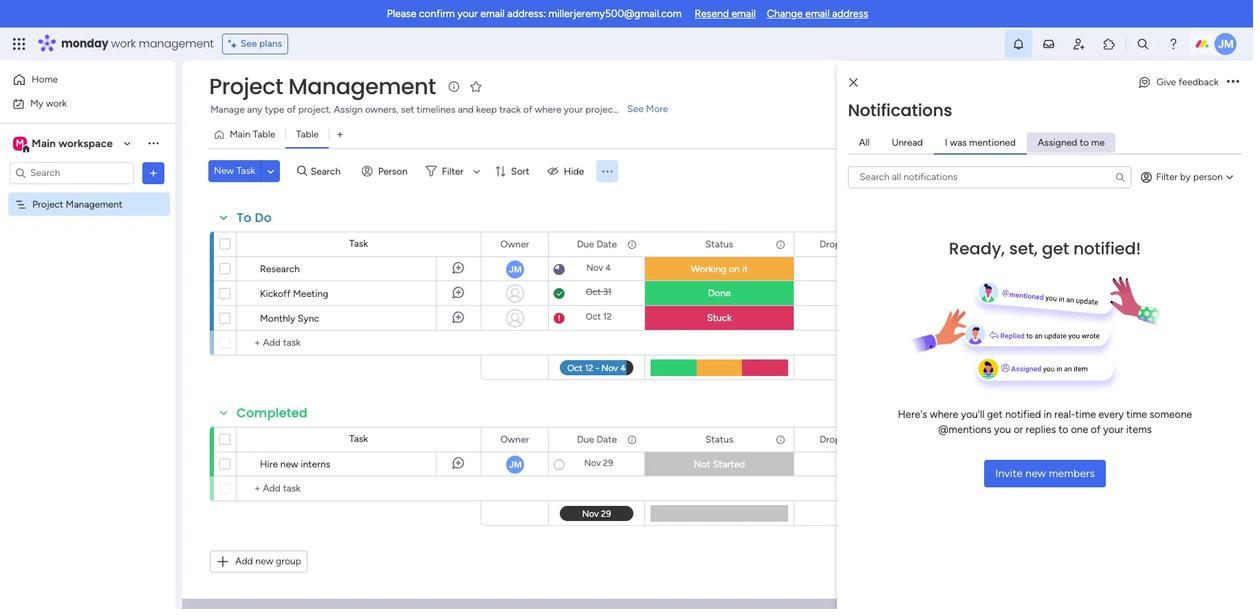 Task type: locate. For each thing, give the bounding box(es) containing it.
status up working on it
[[705, 238, 733, 250]]

due
[[577, 238, 594, 250], [577, 434, 594, 445]]

column information image for status
[[775, 434, 786, 445]]

1 horizontal spatial filter
[[1156, 171, 1178, 183]]

2 vertical spatial task
[[349, 433, 368, 445]]

1 horizontal spatial new
[[280, 459, 298, 470]]

add to favorites image
[[469, 79, 483, 93]]

get up "you"
[[987, 408, 1003, 421]]

1 due date from the top
[[577, 238, 617, 250]]

1 vertical spatial due date field
[[574, 432, 620, 447]]

due date up nov 4
[[577, 238, 617, 250]]

give feedback button
[[1132, 72, 1224, 94]]

1 vertical spatial your
[[564, 104, 583, 116]]

invite new members button
[[984, 460, 1106, 487]]

main inside workspace selection element
[[32, 137, 56, 150]]

0 vertical spatial column information image
[[627, 239, 638, 250]]

1 vertical spatial get
[[987, 408, 1003, 421]]

0 vertical spatial your
[[457, 8, 478, 20]]

Search all notifications search field
[[848, 166, 1131, 188]]

due date field for completed
[[574, 432, 620, 447]]

0 vertical spatial task
[[236, 165, 255, 177]]

unread
[[892, 137, 923, 148]]

ready,
[[949, 237, 1005, 260]]

1 vertical spatial project management
[[32, 198, 122, 210]]

project down search in workspace field
[[32, 198, 63, 210]]

new
[[214, 165, 234, 177]]

0 vertical spatial owner
[[500, 238, 529, 250]]

2 oct from the top
[[586, 312, 601, 322]]

2 owner field from the top
[[497, 432, 533, 447]]

filter for filter by person
[[1156, 171, 1178, 183]]

status field for completed
[[702, 432, 737, 447]]

task inside button
[[236, 165, 255, 177]]

owners,
[[365, 104, 399, 116]]

due for to do
[[577, 238, 594, 250]]

due up nov 4
[[577, 238, 594, 250]]

1 vertical spatial column information image
[[627, 434, 638, 445]]

apps image
[[1103, 37, 1116, 51]]

real-
[[1054, 408, 1075, 421]]

owner
[[500, 238, 529, 250], [500, 434, 529, 445]]

group
[[276, 556, 301, 567]]

1 horizontal spatial time
[[1126, 408, 1147, 421]]

see inside 'button'
[[241, 38, 257, 50]]

integrate
[[994, 129, 1033, 141]]

options image
[[1227, 78, 1239, 88]]

any
[[247, 104, 262, 116]]

2 due date field from the top
[[574, 432, 620, 447]]

1 vertical spatial work
[[46, 97, 67, 109]]

date up 4
[[597, 238, 617, 250]]

to down real-
[[1059, 424, 1068, 436]]

new inside "dialog"
[[1025, 467, 1046, 480]]

project management up the project.
[[209, 71, 436, 102]]

person
[[1193, 171, 1223, 183]]

feedback
[[1179, 76, 1219, 88]]

1 vertical spatial status field
[[702, 432, 737, 447]]

your right confirm
[[457, 8, 478, 20]]

give
[[1157, 76, 1176, 88]]

2 dropdown field from the top
[[816, 432, 868, 447]]

1 vertical spatial invite
[[995, 467, 1023, 480]]

1 horizontal spatial table
[[296, 129, 319, 140]]

2 horizontal spatial new
[[1025, 467, 1046, 480]]

1 horizontal spatial to
[[1080, 137, 1089, 148]]

2 vertical spatial your
[[1103, 424, 1124, 436]]

1 vertical spatial task
[[349, 238, 368, 250]]

invite for invite / 1
[[1155, 80, 1179, 92]]

main for main workspace
[[32, 137, 56, 150]]

due up nov 29
[[577, 434, 594, 445]]

main inside button
[[230, 129, 250, 140]]

1 vertical spatial see
[[627, 103, 644, 115]]

dropdown field for to do
[[816, 237, 868, 252]]

0 horizontal spatial management
[[66, 198, 122, 210]]

every
[[1099, 408, 1124, 421]]

date up 29
[[597, 434, 617, 445]]

0 horizontal spatial column information image
[[627, 434, 638, 445]]

2 horizontal spatial of
[[1091, 424, 1101, 436]]

1 due from the top
[[577, 238, 594, 250]]

dropdown for completed
[[820, 434, 865, 445]]

v2 search image
[[297, 164, 307, 179]]

0 horizontal spatial where
[[535, 104, 562, 116]]

1 table from the left
[[253, 129, 275, 140]]

1 horizontal spatial where
[[930, 408, 958, 421]]

12
[[603, 312, 612, 322]]

0 horizontal spatial get
[[987, 408, 1003, 421]]

0 vertical spatial due date
[[577, 238, 617, 250]]

project inside list box
[[32, 198, 63, 210]]

1 vertical spatial date
[[597, 434, 617, 445]]

1 vertical spatial due date
[[577, 434, 617, 445]]

management down search in workspace field
[[66, 198, 122, 210]]

nov for working
[[587, 263, 603, 273]]

filter by person button
[[1134, 166, 1242, 188]]

main down manage
[[230, 129, 250, 140]]

invite / 1
[[1155, 80, 1192, 92]]

add view image
[[337, 130, 343, 140]]

0 vertical spatial owner field
[[497, 237, 533, 252]]

1 owner from the top
[[500, 238, 529, 250]]

do
[[255, 209, 272, 226]]

0 horizontal spatial time
[[1075, 408, 1096, 421]]

add
[[235, 556, 253, 567]]

status field up not started in the bottom right of the page
[[702, 432, 737, 447]]

of right track
[[523, 104, 532, 116]]

of right type
[[287, 104, 296, 116]]

inbox image
[[1042, 37, 1056, 51]]

members
[[1049, 467, 1095, 480]]

main for main table
[[230, 129, 250, 140]]

status
[[705, 238, 733, 250], [705, 434, 733, 445]]

get right set,
[[1042, 237, 1069, 260]]

your left 'project'
[[564, 104, 583, 116]]

more
[[646, 103, 668, 115]]

new right add
[[255, 556, 273, 567]]

+ Add task text field
[[243, 481, 475, 497]]

2 table from the left
[[296, 129, 319, 140]]

confirm
[[419, 8, 455, 20]]

status up not started in the bottom right of the page
[[705, 434, 733, 445]]

oct left 31
[[586, 287, 601, 297]]

To Do field
[[233, 209, 275, 227]]

0 vertical spatial nov
[[587, 263, 603, 273]]

filter inside 'popup button'
[[442, 165, 464, 177]]

see left 'more'
[[627, 103, 644, 115]]

oct for stuck
[[586, 312, 601, 322]]

2 owner from the top
[[500, 434, 529, 445]]

all
[[859, 137, 870, 148]]

0 vertical spatial dropdown
[[820, 238, 865, 250]]

see left plans
[[241, 38, 257, 50]]

time up 'one'
[[1075, 408, 1096, 421]]

filter left arrow down image
[[442, 165, 464, 177]]

email for resend email
[[732, 8, 756, 20]]

sort button
[[489, 160, 538, 182]]

2 due from the top
[[577, 434, 594, 445]]

option
[[0, 192, 175, 195]]

project management
[[209, 71, 436, 102], [32, 198, 122, 210]]

0 horizontal spatial main
[[32, 137, 56, 150]]

project up "any"
[[209, 71, 283, 102]]

0 horizontal spatial your
[[457, 8, 478, 20]]

where inside here's where you'll get notified in real-time every time someone @mentions you or replies to one of your items
[[930, 408, 958, 421]]

main right workspace icon
[[32, 137, 56, 150]]

2 horizontal spatial email
[[805, 8, 830, 20]]

filter left by
[[1156, 171, 1178, 183]]

1 horizontal spatial main
[[230, 129, 250, 140]]

1 due date field from the top
[[574, 237, 620, 252]]

Search field
[[307, 162, 349, 181]]

1 horizontal spatial work
[[111, 36, 136, 52]]

0 horizontal spatial work
[[46, 97, 67, 109]]

management
[[288, 71, 436, 102], [66, 198, 122, 210]]

0 horizontal spatial column information image
[[627, 239, 638, 250]]

1 vertical spatial to
[[1059, 424, 1068, 436]]

email right resend
[[732, 8, 756, 20]]

0 vertical spatial invite
[[1155, 80, 1179, 92]]

1 status field from the top
[[702, 237, 737, 252]]

1 horizontal spatial management
[[288, 71, 436, 102]]

project management list box
[[0, 190, 175, 402]]

due date field up nov 4
[[574, 237, 620, 252]]

your down every
[[1103, 424, 1124, 436]]

4
[[605, 263, 611, 273]]

nov left 29
[[584, 458, 601, 468]]

i
[[945, 137, 948, 148]]

1 vertical spatial where
[[930, 408, 958, 421]]

1 vertical spatial status
[[705, 434, 733, 445]]

0 horizontal spatial project management
[[32, 198, 122, 210]]

1 email from the left
[[480, 8, 505, 20]]

due date
[[577, 238, 617, 250], [577, 434, 617, 445]]

main table
[[230, 129, 275, 140]]

date
[[597, 238, 617, 250], [597, 434, 617, 445]]

nov 29
[[584, 458, 613, 468]]

invite inside "dialog"
[[995, 467, 1023, 480]]

1 vertical spatial due
[[577, 434, 594, 445]]

project management down search in workspace field
[[32, 198, 122, 210]]

new right hire
[[280, 459, 298, 470]]

0 horizontal spatial new
[[255, 556, 273, 567]]

filter button
[[420, 160, 485, 182]]

oct 12
[[586, 312, 612, 322]]

main workspace
[[32, 137, 113, 150]]

email for change email address
[[805, 8, 830, 20]]

0 horizontal spatial table
[[253, 129, 275, 140]]

date for to do
[[597, 238, 617, 250]]

0 vertical spatial status
[[705, 238, 733, 250]]

help image
[[1166, 37, 1180, 51]]

invite left /
[[1155, 80, 1179, 92]]

None search field
[[848, 166, 1131, 188]]

0 vertical spatial project management
[[209, 71, 436, 102]]

1 vertical spatial nov
[[584, 458, 601, 468]]

0 vertical spatial oct
[[586, 287, 601, 297]]

Due Date field
[[574, 237, 620, 252], [574, 432, 620, 447]]

1 vertical spatial dropdown
[[820, 434, 865, 445]]

where right track
[[535, 104, 562, 116]]

0 horizontal spatial email
[[480, 8, 505, 20]]

2 date from the top
[[597, 434, 617, 445]]

1 horizontal spatial project management
[[209, 71, 436, 102]]

Search in workspace field
[[29, 165, 115, 181]]

2 due date from the top
[[577, 434, 617, 445]]

change email address link
[[767, 8, 868, 20]]

filter by person
[[1156, 171, 1223, 183]]

0 horizontal spatial project
[[32, 198, 63, 210]]

project.
[[298, 104, 331, 116]]

type
[[265, 104, 284, 116]]

time up items
[[1126, 408, 1147, 421]]

due date field up nov 29
[[574, 432, 620, 447]]

0 vertical spatial see
[[241, 38, 257, 50]]

working on it
[[691, 263, 748, 275]]

resend email
[[695, 8, 756, 20]]

of right 'one'
[[1091, 424, 1101, 436]]

of
[[287, 104, 296, 116], [523, 104, 532, 116], [1091, 424, 1101, 436]]

0 vertical spatial management
[[288, 71, 436, 102]]

1 vertical spatial column information image
[[775, 434, 786, 445]]

0 vertical spatial date
[[597, 238, 617, 250]]

Owner field
[[497, 237, 533, 252], [497, 432, 533, 447]]

1 horizontal spatial invite
[[1155, 80, 1179, 92]]

status for to do
[[705, 238, 733, 250]]

1 time from the left
[[1075, 408, 1096, 421]]

my work
[[30, 97, 67, 109]]

work right the my
[[46, 97, 67, 109]]

work for monday
[[111, 36, 136, 52]]

due for completed
[[577, 434, 594, 445]]

1 horizontal spatial project
[[209, 71, 283, 102]]

2 status from the top
[[705, 434, 733, 445]]

0 vertical spatial due
[[577, 238, 594, 250]]

ready, set, get notified!
[[949, 237, 1141, 260]]

oct left 12
[[586, 312, 601, 322]]

in
[[1044, 408, 1052, 421]]

column information image
[[627, 239, 638, 250], [775, 434, 786, 445]]

nov
[[587, 263, 603, 273], [584, 458, 601, 468]]

1 vertical spatial owner field
[[497, 432, 533, 447]]

0 vertical spatial status field
[[702, 237, 737, 252]]

invite
[[1155, 80, 1179, 92], [995, 467, 1023, 480]]

3 email from the left
[[805, 8, 830, 20]]

get inside here's where you'll get notified in real-time every time someone @mentions you or replies to one of your items
[[987, 408, 1003, 421]]

1 vertical spatial dropdown field
[[816, 432, 868, 447]]

notifications
[[848, 99, 952, 121]]

started
[[713, 459, 745, 470]]

0 vertical spatial due date field
[[574, 237, 620, 252]]

1 vertical spatial oct
[[586, 312, 601, 322]]

it
[[742, 263, 748, 275]]

status field up working on it
[[702, 237, 737, 252]]

email
[[480, 8, 505, 20], [732, 8, 756, 20], [805, 8, 830, 20]]

1 horizontal spatial column information image
[[775, 239, 786, 250]]

0 horizontal spatial see
[[241, 38, 257, 50]]

work right monday
[[111, 36, 136, 52]]

2 time from the left
[[1126, 408, 1147, 421]]

hire new interns
[[260, 459, 330, 470]]

1 vertical spatial owner
[[500, 434, 529, 445]]

work for my
[[46, 97, 67, 109]]

0 vertical spatial project
[[209, 71, 283, 102]]

1 oct from the top
[[586, 287, 601, 297]]

0 horizontal spatial to
[[1059, 424, 1068, 436]]

table down the project.
[[296, 129, 319, 140]]

address
[[832, 8, 868, 20]]

nov left 4
[[587, 263, 603, 273]]

1 vertical spatial project
[[32, 198, 63, 210]]

1 horizontal spatial column information image
[[775, 434, 786, 445]]

1 vertical spatial management
[[66, 198, 122, 210]]

i was mentioned
[[945, 137, 1016, 148]]

1 dropdown field from the top
[[816, 237, 868, 252]]

table down "any"
[[253, 129, 275, 140]]

email left "address:" at the top
[[480, 8, 505, 20]]

management inside project management list box
[[66, 198, 122, 210]]

to left me
[[1080, 137, 1089, 148]]

invite down "you"
[[995, 467, 1023, 480]]

date for completed
[[597, 434, 617, 445]]

@mentions
[[938, 424, 992, 436]]

work inside button
[[46, 97, 67, 109]]

v2 overdue deadline image
[[554, 312, 565, 325]]

0 vertical spatial column information image
[[775, 239, 786, 250]]

see for see plans
[[241, 38, 257, 50]]

0 vertical spatial where
[[535, 104, 562, 116]]

time
[[1075, 408, 1096, 421], [1126, 408, 1147, 421]]

oct for done
[[586, 287, 601, 297]]

29
[[603, 458, 613, 468]]

show board description image
[[446, 80, 462, 94]]

1 horizontal spatial see
[[627, 103, 644, 115]]

1 date from the top
[[597, 238, 617, 250]]

Dropdown field
[[816, 237, 868, 252], [816, 432, 868, 447]]

management up 'assign'
[[288, 71, 436, 102]]

1 status from the top
[[705, 238, 733, 250]]

1 owner field from the top
[[497, 237, 533, 252]]

1 dropdown from the top
[[820, 238, 865, 250]]

table
[[253, 129, 275, 140], [296, 129, 319, 140]]

dialog
[[837, 61, 1253, 609]]

new left the members at the right bottom
[[1025, 467, 1046, 480]]

0 vertical spatial get
[[1042, 237, 1069, 260]]

m
[[16, 137, 24, 149]]

home button
[[8, 69, 148, 91]]

due date up nov 29
[[577, 434, 617, 445]]

email right change
[[805, 8, 830, 20]]

Status field
[[702, 237, 737, 252], [702, 432, 737, 447]]

change
[[767, 8, 803, 20]]

interns
[[301, 459, 330, 470]]

project
[[585, 104, 617, 116]]

main
[[230, 129, 250, 140], [32, 137, 56, 150]]

2 email from the left
[[732, 8, 756, 20]]

column information image
[[775, 239, 786, 250], [627, 434, 638, 445]]

2 dropdown from the top
[[820, 434, 865, 445]]

1 horizontal spatial email
[[732, 8, 756, 20]]

0 vertical spatial dropdown field
[[816, 237, 868, 252]]

31
[[603, 287, 612, 297]]

2 horizontal spatial your
[[1103, 424, 1124, 436]]

0 horizontal spatial invite
[[995, 467, 1023, 480]]

where up @mentions
[[930, 408, 958, 421]]

1 horizontal spatial get
[[1042, 237, 1069, 260]]

0 horizontal spatial filter
[[442, 165, 464, 177]]

0 vertical spatial work
[[111, 36, 136, 52]]

workspace options image
[[147, 136, 160, 150]]

select product image
[[12, 37, 26, 51]]

2 status field from the top
[[702, 432, 737, 447]]

one
[[1071, 424, 1088, 436]]

filter inside button
[[1156, 171, 1178, 183]]



Task type: vqa. For each thing, say whether or not it's contained in the screenshot.
"members"
yes



Task type: describe. For each thing, give the bounding box(es) containing it.
replies
[[1026, 424, 1056, 436]]

set
[[401, 104, 414, 116]]

keep
[[476, 104, 497, 116]]

due date field for to do
[[574, 237, 620, 252]]

resend email link
[[695, 8, 756, 20]]

0 vertical spatial to
[[1080, 137, 1089, 148]]

add new group
[[235, 556, 301, 567]]

due date for to do
[[577, 238, 617, 250]]

see more
[[627, 103, 668, 115]]

or
[[1014, 424, 1023, 436]]

dialog containing notifications
[[837, 61, 1253, 609]]

here's
[[898, 408, 927, 421]]

workspace selection element
[[13, 135, 115, 153]]

search everything image
[[1136, 37, 1150, 51]]

manage any type of project. assign owners, set timelines and keep track of where your project stands.
[[210, 104, 650, 116]]

nov 4
[[587, 263, 611, 273]]

owner for completed
[[500, 434, 529, 445]]

column information image for due date
[[627, 434, 638, 445]]

see for see more
[[627, 103, 644, 115]]

my
[[30, 97, 43, 109]]

see plans
[[241, 38, 282, 50]]

on
[[729, 263, 740, 275]]

dapulse integrations image
[[978, 130, 988, 140]]

options image
[[147, 166, 160, 180]]

new for group
[[255, 556, 273, 567]]

monday
[[61, 36, 108, 52]]

kickoff meeting
[[260, 288, 328, 300]]

workspace image
[[13, 136, 27, 151]]

home
[[32, 74, 58, 85]]

here's where you'll get notified in real-time every time someone @mentions you or replies to one of your items
[[898, 408, 1192, 436]]

1
[[1188, 80, 1192, 92]]

notified!
[[1074, 237, 1141, 260]]

new for members
[[1025, 467, 1046, 480]]

see plans button
[[222, 34, 288, 54]]

to inside here's where you'll get notified in real-time every time someone @mentions you or replies to one of your items
[[1059, 424, 1068, 436]]

owner for to do
[[500, 238, 529, 250]]

nov for not
[[584, 458, 601, 468]]

by
[[1180, 171, 1191, 183]]

v2 done deadline image
[[554, 287, 565, 300]]

change email address
[[767, 8, 868, 20]]

search image
[[1115, 172, 1126, 183]]

owner field for completed
[[497, 432, 533, 447]]

notifications image
[[1012, 37, 1026, 51]]

1 horizontal spatial your
[[564, 104, 583, 116]]

0 horizontal spatial of
[[287, 104, 296, 116]]

dropdown field for completed
[[816, 432, 868, 447]]

angle down image
[[267, 166, 274, 176]]

jeremy miller image
[[1215, 33, 1237, 55]]

/
[[1182, 80, 1186, 92]]

assigned
[[1038, 137, 1077, 148]]

column information image for status
[[775, 239, 786, 250]]

sync
[[298, 313, 319, 325]]

column information image for due date
[[627, 239, 638, 250]]

hide
[[564, 165, 584, 177]]

to
[[237, 209, 252, 226]]

task for completed
[[349, 433, 368, 445]]

assign
[[334, 104, 363, 116]]

someone
[[1150, 408, 1192, 421]]

person
[[378, 165, 408, 177]]

dropdown for to do
[[820, 238, 865, 250]]

of inside here's where you'll get notified in real-time every time someone @mentions you or replies to one of your items
[[1091, 424, 1101, 436]]

new task
[[214, 165, 255, 177]]

none search field inside "dialog"
[[848, 166, 1131, 188]]

Project Management field
[[206, 71, 439, 102]]

kickoff
[[260, 288, 291, 300]]

person button
[[356, 160, 416, 182]]

items
[[1126, 424, 1152, 436]]

table button
[[286, 124, 329, 146]]

1 horizontal spatial of
[[523, 104, 532, 116]]

Completed field
[[233, 404, 311, 422]]

task for to do
[[349, 238, 368, 250]]

status field for to do
[[702, 237, 737, 252]]

see more link
[[626, 102, 670, 116]]

main table button
[[208, 124, 286, 146]]

manage
[[210, 104, 245, 116]]

invite members image
[[1072, 37, 1086, 51]]

please
[[387, 8, 416, 20]]

stuck
[[707, 312, 732, 324]]

track
[[499, 104, 521, 116]]

invite / 1 button
[[1130, 76, 1198, 98]]

resend
[[695, 8, 729, 20]]

invite for invite new members
[[995, 467, 1023, 480]]

owner field for to do
[[497, 237, 533, 252]]

new task button
[[208, 160, 261, 182]]

address:
[[507, 8, 546, 20]]

me
[[1091, 137, 1105, 148]]

assigned to me
[[1038, 137, 1105, 148]]

done
[[708, 287, 731, 299]]

you'll
[[961, 408, 985, 421]]

add new group button
[[210, 551, 307, 573]]

due date for completed
[[577, 434, 617, 445]]

give feedback
[[1157, 76, 1219, 88]]

monthly sync
[[260, 313, 319, 325]]

new for interns
[[280, 459, 298, 470]]

menu image
[[601, 164, 615, 178]]

millerjeremy500@gmail.com
[[549, 8, 682, 20]]

oct 31
[[586, 287, 612, 297]]

table inside button
[[296, 129, 319, 140]]

hire
[[260, 459, 278, 470]]

to do
[[237, 209, 272, 226]]

arrow down image
[[468, 163, 485, 180]]

workspace
[[58, 137, 113, 150]]

my work button
[[8, 93, 148, 115]]

project management inside list box
[[32, 198, 122, 210]]

your inside here's where you'll get notified in real-time every time someone @mentions you or replies to one of your items
[[1103, 424, 1124, 436]]

working
[[691, 263, 726, 275]]

filter for filter
[[442, 165, 464, 177]]

was
[[950, 137, 967, 148]]

and
[[458, 104, 474, 116]]

monday work management
[[61, 36, 214, 52]]

table inside button
[[253, 129, 275, 140]]

set,
[[1009, 237, 1038, 260]]

+ Add task text field
[[243, 335, 475, 351]]

hide button
[[542, 160, 592, 182]]

status for completed
[[705, 434, 733, 445]]

notified
[[1005, 408, 1041, 421]]



